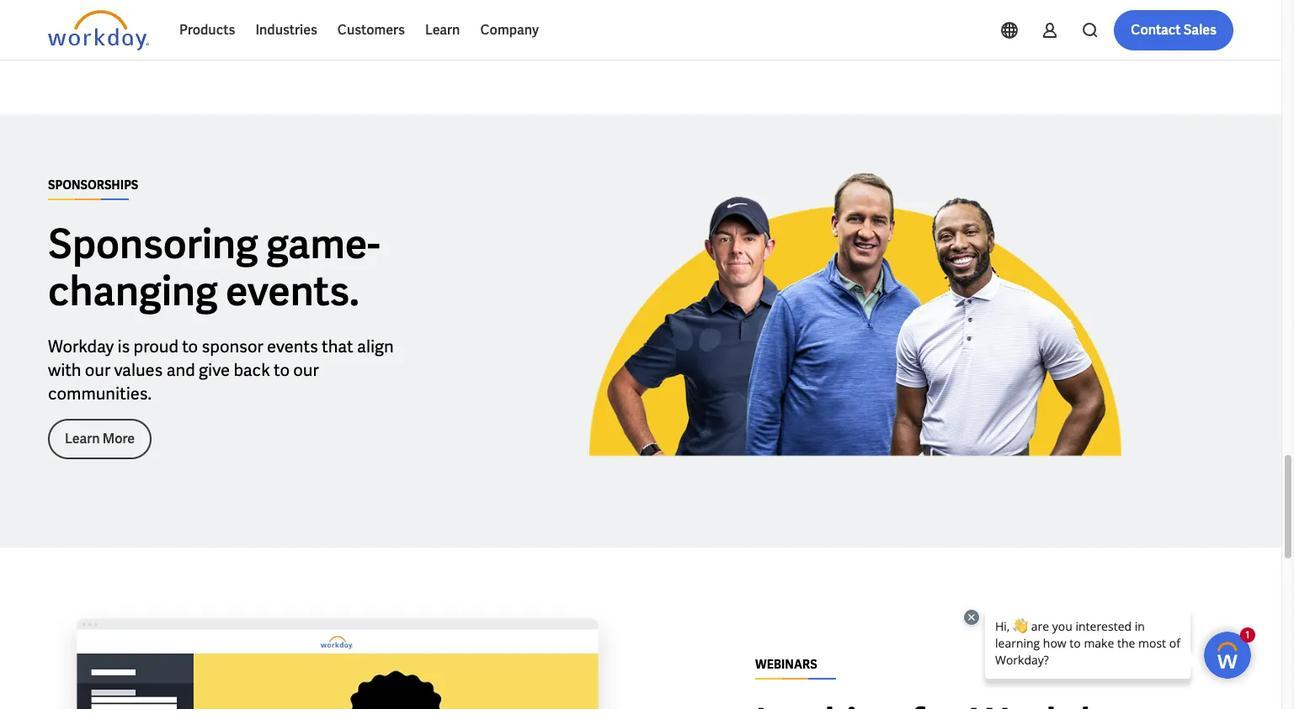 Task type: locate. For each thing, give the bounding box(es) containing it.
contact sales
[[1131, 21, 1217, 39]]

1 horizontal spatial our
[[293, 359, 319, 381]]

game-
[[266, 218, 380, 270]]

1 horizontal spatial learn
[[425, 21, 460, 39]]

our up communities.
[[85, 359, 110, 381]]

0 vertical spatial learn
[[425, 21, 460, 39]]

learn left more at the left of the page
[[65, 430, 100, 448]]

values
[[114, 359, 163, 381]]

workday
[[48, 336, 114, 358]]

company button
[[470, 10, 549, 51]]

align
[[357, 336, 394, 358]]

sponsor
[[202, 336, 263, 358]]

workday webinars image
[[48, 602, 627, 710]]

sponsorships
[[48, 177, 138, 193]]

sales
[[1184, 21, 1217, 39]]

learn more link
[[48, 419, 152, 460]]

customers
[[337, 21, 405, 39]]

products
[[179, 21, 235, 39]]

workday sponsorships. image
[[553, 169, 1132, 494]]

learn left company
[[425, 21, 460, 39]]

learn for learn more
[[65, 430, 100, 448]]

1 vertical spatial learn
[[65, 430, 100, 448]]

0 horizontal spatial learn
[[65, 430, 100, 448]]

workday is proud to sponsor events that align with our values and give back to our communities.
[[48, 336, 394, 405]]

0 horizontal spatial our
[[85, 359, 110, 381]]

learn
[[425, 21, 460, 39], [65, 430, 100, 448]]

to
[[182, 336, 198, 358], [274, 359, 290, 381]]

sponsoring
[[48, 218, 258, 270]]

webinars
[[755, 658, 817, 673]]

to down events
[[274, 359, 290, 381]]

to up and
[[182, 336, 198, 358]]

0 vertical spatial to
[[182, 336, 198, 358]]

our down events
[[293, 359, 319, 381]]

1 horizontal spatial to
[[274, 359, 290, 381]]

learn inside dropdown button
[[425, 21, 460, 39]]

give
[[199, 359, 230, 381]]

back
[[234, 359, 270, 381]]

our
[[85, 359, 110, 381], [293, 359, 319, 381]]



Task type: describe. For each thing, give the bounding box(es) containing it.
more
[[102, 430, 135, 448]]

learn more
[[65, 430, 135, 448]]

that
[[322, 336, 353, 358]]

1 our from the left
[[85, 359, 110, 381]]

0 horizontal spatial to
[[182, 336, 198, 358]]

industries
[[255, 21, 317, 39]]

changing
[[48, 265, 218, 317]]

and
[[166, 359, 195, 381]]

communities.
[[48, 383, 152, 405]]

products button
[[169, 10, 245, 51]]

contact
[[1131, 21, 1181, 39]]

events.
[[226, 265, 359, 317]]

learn button
[[415, 10, 470, 51]]

1 vertical spatial to
[[274, 359, 290, 381]]

customers button
[[327, 10, 415, 51]]

company
[[480, 21, 539, 39]]

industries button
[[245, 10, 327, 51]]

events
[[267, 336, 318, 358]]

contact sales link
[[1114, 10, 1233, 51]]

with
[[48, 359, 81, 381]]

go to the homepage image
[[48, 10, 149, 51]]

sponsoring game- changing events.
[[48, 218, 380, 317]]

is
[[117, 336, 130, 358]]

learn for learn
[[425, 21, 460, 39]]

proud
[[134, 336, 178, 358]]

2 our from the left
[[293, 359, 319, 381]]



Task type: vqa. For each thing, say whether or not it's contained in the screenshot.
"our"
yes



